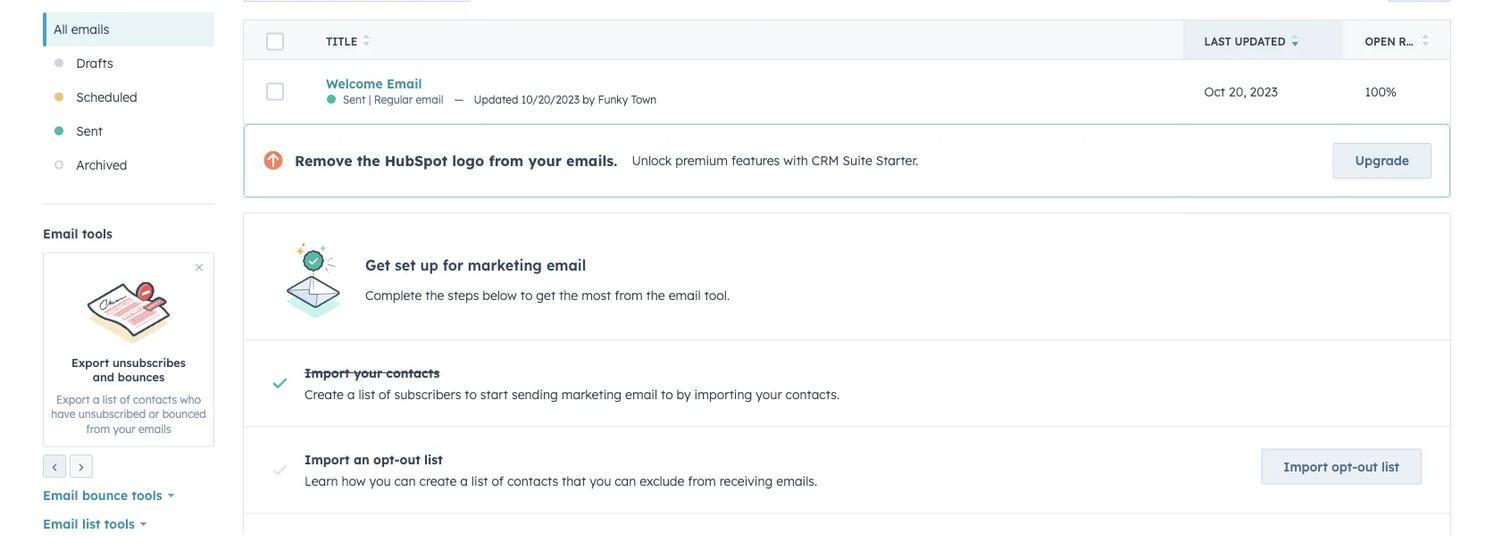 Task type: describe. For each thing, give the bounding box(es) containing it.
get
[[365, 257, 390, 275]]

exclude
[[640, 473, 684, 489]]

contacts inside import your contacts create a list of subscribers to start sending marketing email to by importing your contacts.
[[386, 365, 440, 381]]

all emails
[[54, 22, 109, 38]]

bounces
[[118, 370, 165, 385]]

the left the steps
[[425, 288, 444, 304]]

import for import an opt-out list
[[305, 452, 350, 467]]

last updated button
[[1183, 21, 1344, 60]]

import your contacts create a list of subscribers to start sending marketing email to by importing your contacts.
[[305, 365, 840, 402]]

welcome email
[[326, 76, 422, 92]]

or
[[149, 408, 159, 421]]

from right the logo
[[489, 152, 524, 170]]

bounced
[[162, 408, 206, 421]]

email list tools button
[[43, 512, 147, 534]]

starter.
[[876, 153, 918, 169]]

tools for bounce
[[132, 488, 162, 504]]

sent button
[[43, 115, 214, 149]]

how
[[342, 473, 366, 489]]

contacts inside import an opt-out list learn how you can create a list of contacts that you can exclude from receiving emails.
[[507, 473, 558, 489]]

last updated
[[1204, 35, 1286, 49]]

1 vertical spatial export
[[56, 393, 90, 406]]

bounce
[[82, 488, 128, 504]]

sending
[[512, 387, 558, 402]]

descending sort. press to sort ascending. element
[[1292, 34, 1299, 50]]

rate
[[1399, 35, 1427, 49]]

email up 'complete the steps below to get the most from the email tool.'
[[546, 257, 586, 275]]

drafts button
[[43, 47, 214, 81]]

logo
[[452, 152, 484, 170]]

sent | regular email
[[343, 93, 443, 107]]

complete
[[365, 288, 422, 304]]

your inside 'export unsubscribes and bounces export a list of contacts who have unsubscribed or bounced from your emails'
[[113, 423, 136, 436]]

list inside popup button
[[82, 517, 101, 532]]

below
[[483, 288, 517, 304]]

0 vertical spatial by
[[583, 93, 595, 107]]

open
[[1365, 35, 1396, 49]]

remove
[[295, 152, 352, 170]]

most
[[582, 288, 611, 304]]

emails inside 'export unsubscribes and bounces export a list of contacts who have unsubscribed or bounced from your emails'
[[139, 423, 171, 436]]

with
[[783, 153, 808, 169]]

scheduled
[[76, 90, 137, 105]]

start
[[480, 387, 508, 402]]

—
[[454, 93, 464, 107]]

have
[[51, 408, 75, 421]]

a inside 'export unsubscribes and bounces export a list of contacts who have unsubscribed or bounced from your emails'
[[93, 393, 99, 406]]

from inside import an opt-out list learn how you can create a list of contacts that you can exclude from receiving emails.
[[688, 473, 716, 489]]

0 horizontal spatial to
[[465, 387, 477, 402]]

1 you from the left
[[369, 473, 391, 489]]

email left —
[[416, 93, 443, 107]]

0 vertical spatial marketing
[[468, 257, 542, 275]]

all
[[54, 22, 68, 38]]

email for email list tools
[[43, 517, 78, 532]]

import inside button
[[1284, 459, 1328, 475]]

complete the steps below to get the most from the email tool.
[[365, 288, 730, 304]]

archived button
[[43, 149, 214, 183]]

import an opt-out list learn how you can create a list of contacts that you can exclude from receiving emails.
[[305, 452, 817, 489]]

2023
[[1250, 84, 1278, 100]]

out inside import an opt-out list learn how you can create a list of contacts that you can exclude from receiving emails.
[[400, 452, 420, 467]]

unlock premium features with crm suite starter.
[[632, 153, 918, 169]]

the right get at the bottom left
[[559, 288, 578, 304]]

import opt-out list button
[[1261, 449, 1422, 485]]

email list tools
[[43, 517, 135, 532]]

scheduled button
[[43, 81, 214, 115]]

of inside import your contacts create a list of subscribers to start sending marketing email to by importing your contacts.
[[379, 387, 391, 402]]

last
[[1204, 35, 1232, 49]]

100%
[[1365, 84, 1397, 100]]

list inside button
[[1382, 459, 1400, 475]]

your down complete
[[354, 365, 382, 381]]

contacts.
[[786, 387, 840, 402]]

crm
[[812, 153, 839, 169]]

press to sort. element for title
[[363, 34, 370, 50]]

get
[[536, 288, 556, 304]]

2 horizontal spatial to
[[661, 387, 673, 402]]

|
[[369, 93, 371, 107]]

up
[[420, 257, 438, 275]]

press to sort. image for title
[[363, 34, 370, 47]]

features
[[731, 153, 780, 169]]

updated
[[1235, 35, 1286, 49]]

sent for sent
[[76, 124, 103, 139]]

out inside button
[[1357, 459, 1378, 475]]

importing
[[694, 387, 752, 402]]

20,
[[1229, 84, 1247, 100]]

of inside import an opt-out list learn how you can create a list of contacts that you can exclude from receiving emails.
[[492, 473, 504, 489]]

by inside import your contacts create a list of subscribers to start sending marketing email to by importing your contacts.
[[677, 387, 691, 402]]

create
[[419, 473, 457, 489]]

1 can from the left
[[394, 473, 416, 489]]

your down 10/20/2023
[[528, 152, 562, 170]]

drafts
[[76, 56, 113, 71]]

that
[[562, 473, 586, 489]]

receiving
[[720, 473, 773, 489]]

2 can from the left
[[615, 473, 636, 489]]

email for email tools
[[43, 226, 78, 242]]

get set up for marketing email
[[365, 257, 586, 275]]

learn
[[305, 473, 338, 489]]



Task type: vqa. For each thing, say whether or not it's contained in the screenshot.
Press to sort. IMAGE in the open rate button
yes



Task type: locate. For each thing, give the bounding box(es) containing it.
the right most on the left bottom of page
[[646, 288, 665, 304]]

to left start at the left of the page
[[465, 387, 477, 402]]

for
[[443, 257, 463, 275]]

email inside popup button
[[43, 517, 78, 532]]

suite
[[843, 153, 872, 169]]

press to sort. image for open rate
[[1422, 34, 1429, 47]]

press to sort. image right title
[[363, 34, 370, 47]]

sent for sent | regular email
[[343, 93, 366, 107]]

hubspot
[[385, 152, 448, 170]]

oct 20, 2023
[[1204, 84, 1278, 100]]

from inside 'export unsubscribes and bounces export a list of contacts who have unsubscribed or bounced from your emails'
[[86, 423, 110, 436]]

press to sort. element right title
[[363, 34, 370, 50]]

press to sort. element for open rate
[[1422, 34, 1429, 50]]

the right remove
[[357, 152, 380, 170]]

marketing up below at bottom
[[468, 257, 542, 275]]

0 horizontal spatial emails.
[[566, 152, 617, 170]]

1 horizontal spatial a
[[347, 387, 355, 402]]

— updated 10/20/2023 by funky town
[[451, 93, 657, 107]]

0 horizontal spatial of
[[120, 393, 130, 406]]

funky
[[598, 93, 628, 107]]

town
[[631, 93, 657, 107]]

1 press to sort. image from the left
[[363, 34, 370, 47]]

press to sort. element inside open rate button
[[1422, 34, 1429, 50]]

tools
[[82, 226, 112, 242], [132, 488, 162, 504], [104, 517, 135, 532]]

emails. left unlock
[[566, 152, 617, 170]]

welcome email link
[[326, 76, 422, 92]]

0 vertical spatial export
[[71, 355, 109, 370]]

Search for emails search field
[[243, 0, 471, 2]]

contacts left that
[[507, 473, 558, 489]]

press to sort. image inside title button
[[363, 34, 370, 47]]

0 horizontal spatial a
[[93, 393, 99, 406]]

from right exclude
[[688, 473, 716, 489]]

of
[[379, 387, 391, 402], [120, 393, 130, 406], [492, 473, 504, 489]]

updated
[[474, 93, 518, 107]]

close image
[[196, 264, 203, 272]]

opt-
[[373, 452, 400, 467], [1332, 459, 1358, 475]]

export up and
[[71, 355, 109, 370]]

0 horizontal spatial by
[[583, 93, 595, 107]]

of right create
[[492, 473, 504, 489]]

0 vertical spatial sent
[[343, 93, 366, 107]]

1 vertical spatial marketing
[[562, 387, 622, 402]]

of up unsubscribed
[[120, 393, 130, 406]]

2 press to sort. element from the left
[[1422, 34, 1429, 50]]

email inside import your contacts create a list of subscribers to start sending marketing email to by importing your contacts.
[[625, 387, 657, 402]]

email inside "popup button"
[[43, 488, 78, 504]]

marketing inside import your contacts create a list of subscribers to start sending marketing email to by importing your contacts.
[[562, 387, 622, 402]]

emails down the or
[[139, 423, 171, 436]]

next image
[[76, 463, 87, 473]]

open rate
[[1365, 35, 1427, 49]]

1 horizontal spatial marketing
[[562, 387, 622, 402]]

contacts up the or
[[133, 393, 177, 406]]

1 vertical spatial contacts
[[133, 393, 177, 406]]

contacts up subscribers
[[386, 365, 440, 381]]

1 horizontal spatial you
[[590, 473, 611, 489]]

oct
[[1204, 84, 1225, 100]]

export unsubscribes and bounces export a list of contacts who have unsubscribed or bounced from your emails
[[51, 355, 206, 436]]

to left importing
[[661, 387, 673, 402]]

emails. inside import an opt-out list learn how you can create a list of contacts that you can exclude from receiving emails.
[[776, 473, 817, 489]]

unlock
[[632, 153, 672, 169]]

1 horizontal spatial to
[[520, 288, 533, 304]]

a inside import an opt-out list learn how you can create a list of contacts that you can exclude from receiving emails.
[[460, 473, 468, 489]]

opt- inside import an opt-out list learn how you can create a list of contacts that you can exclude from receiving emails.
[[373, 452, 400, 467]]

2 horizontal spatial a
[[460, 473, 468, 489]]

remove the hubspot logo from your emails.
[[295, 152, 617, 170]]

0 horizontal spatial you
[[369, 473, 391, 489]]

upgrade
[[1355, 153, 1409, 169]]

tools for list
[[104, 517, 135, 532]]

import inside import your contacts create a list of subscribers to start sending marketing email to by importing your contacts.
[[305, 365, 350, 381]]

you
[[369, 473, 391, 489], [590, 473, 611, 489]]

1 horizontal spatial contacts
[[386, 365, 440, 381]]

1 horizontal spatial opt-
[[1332, 459, 1358, 475]]

email left tool. at the left
[[669, 288, 701, 304]]

sent up archived
[[76, 124, 103, 139]]

your left contacts.
[[756, 387, 782, 402]]

sent inside button
[[76, 124, 103, 139]]

sent left the |
[[343, 93, 366, 107]]

1 vertical spatial emails
[[139, 423, 171, 436]]

set
[[395, 257, 416, 275]]

1 horizontal spatial press to sort. image
[[1422, 34, 1429, 47]]

by left funky
[[583, 93, 595, 107]]

emails. right receiving
[[776, 473, 817, 489]]

opt- inside button
[[1332, 459, 1358, 475]]

press to sort. image right open
[[1422, 34, 1429, 47]]

tools right bounce
[[132, 488, 162, 504]]

0 horizontal spatial sent
[[76, 124, 103, 139]]

2 vertical spatial contacts
[[507, 473, 558, 489]]

emails
[[71, 22, 109, 38], [139, 423, 171, 436]]

list inside 'export unsubscribes and bounces export a list of contacts who have unsubscribed or bounced from your emails'
[[102, 393, 117, 406]]

from right most on the left bottom of page
[[615, 288, 643, 304]]

subscribers
[[394, 387, 461, 402]]

contacts
[[386, 365, 440, 381], [133, 393, 177, 406], [507, 473, 558, 489]]

0 horizontal spatial opt-
[[373, 452, 400, 467]]

welcome
[[326, 76, 383, 92]]

0 horizontal spatial emails
[[71, 22, 109, 38]]

the
[[357, 152, 380, 170], [425, 288, 444, 304], [559, 288, 578, 304], [646, 288, 665, 304]]

0 horizontal spatial can
[[394, 473, 416, 489]]

0 vertical spatial tools
[[82, 226, 112, 242]]

2 vertical spatial tools
[[104, 517, 135, 532]]

title button
[[305, 21, 1183, 60]]

2 horizontal spatial contacts
[[507, 473, 558, 489]]

out
[[400, 452, 420, 467], [1357, 459, 1378, 475]]

archived
[[76, 158, 127, 173]]

email tools
[[43, 226, 112, 242]]

press to sort. image inside open rate button
[[1422, 34, 1429, 47]]

to left get at the bottom left
[[520, 288, 533, 304]]

premium
[[675, 153, 728, 169]]

tools inside popup button
[[104, 517, 135, 532]]

1 horizontal spatial emails.
[[776, 473, 817, 489]]

email bounce tools
[[43, 488, 162, 504]]

2 you from the left
[[590, 473, 611, 489]]

previous image
[[49, 463, 60, 473]]

2 press to sort. image from the left
[[1422, 34, 1429, 47]]

upgrade link
[[1333, 143, 1432, 179]]

import for import your contacts
[[305, 365, 350, 381]]

1 horizontal spatial emails
[[139, 423, 171, 436]]

descending sort. press to sort ascending. image
[[1292, 34, 1299, 47]]

1 vertical spatial emails.
[[776, 473, 817, 489]]

unsubscribed
[[78, 408, 146, 421]]

10/20/2023
[[521, 93, 580, 107]]

tools down archived
[[82, 226, 112, 242]]

your
[[528, 152, 562, 170], [354, 365, 382, 381], [756, 387, 782, 402], [113, 423, 136, 436]]

list inside import your contacts create a list of subscribers to start sending marketing email to by importing your contacts.
[[359, 387, 375, 402]]

1 press to sort. element from the left
[[363, 34, 370, 50]]

email for email bounce tools
[[43, 488, 78, 504]]

all emails button
[[43, 13, 214, 47]]

sent
[[343, 93, 366, 107], [76, 124, 103, 139]]

2 horizontal spatial of
[[492, 473, 504, 489]]

0 vertical spatial emails
[[71, 22, 109, 38]]

0 horizontal spatial press to sort. element
[[363, 34, 370, 50]]

export
[[71, 355, 109, 370], [56, 393, 90, 406]]

import opt-out list
[[1284, 459, 1400, 475]]

email left importing
[[625, 387, 657, 402]]

email
[[416, 93, 443, 107], [546, 257, 586, 275], [669, 288, 701, 304], [625, 387, 657, 402]]

steps
[[448, 288, 479, 304]]

by left importing
[[677, 387, 691, 402]]

0 horizontal spatial out
[[400, 452, 420, 467]]

press to sort. image
[[363, 34, 370, 47], [1422, 34, 1429, 47]]

can left exclude
[[615, 473, 636, 489]]

press to sort. element
[[363, 34, 370, 50], [1422, 34, 1429, 50]]

emails right all
[[71, 22, 109, 38]]

a inside import your contacts create a list of subscribers to start sending marketing email to by importing your contacts.
[[347, 387, 355, 402]]

tools down email bounce tools "popup button"
[[104, 517, 135, 532]]

1 horizontal spatial can
[[615, 473, 636, 489]]

of left subscribers
[[379, 387, 391, 402]]

tools inside "popup button"
[[132, 488, 162, 504]]

regular
[[374, 93, 413, 107]]

1 horizontal spatial sent
[[343, 93, 366, 107]]

title
[[326, 35, 358, 49]]

an
[[354, 452, 370, 467]]

email
[[387, 76, 422, 92], [43, 226, 78, 242], [43, 488, 78, 504], [43, 517, 78, 532]]

import inside import an opt-out list learn how you can create a list of contacts that you can exclude from receiving emails.
[[305, 452, 350, 467]]

1 horizontal spatial of
[[379, 387, 391, 402]]

open rate button
[[1344, 21, 1451, 60]]

press to sort. element inside title button
[[363, 34, 370, 50]]

by
[[583, 93, 595, 107], [677, 387, 691, 402]]

0 horizontal spatial press to sort. image
[[363, 34, 370, 47]]

0 horizontal spatial marketing
[[468, 257, 542, 275]]

of inside 'export unsubscribes and bounces export a list of contacts who have unsubscribed or bounced from your emails'
[[120, 393, 130, 406]]

you right that
[[590, 473, 611, 489]]

contacts inside 'export unsubscribes and bounces export a list of contacts who have unsubscribed or bounced from your emails'
[[133, 393, 177, 406]]

unsubscribes
[[112, 355, 186, 370]]

1 horizontal spatial press to sort. element
[[1422, 34, 1429, 50]]

your down unsubscribed
[[113, 423, 136, 436]]

email bounce tools button
[[43, 483, 174, 509]]

1 vertical spatial sent
[[76, 124, 103, 139]]

press to sort. element right open
[[1422, 34, 1429, 50]]

1 vertical spatial by
[[677, 387, 691, 402]]

1 horizontal spatial by
[[677, 387, 691, 402]]

0 vertical spatial contacts
[[386, 365, 440, 381]]

email down archived
[[43, 226, 78, 242]]

import
[[305, 365, 350, 381], [305, 452, 350, 467], [1284, 459, 1328, 475]]

marketing right the sending
[[562, 387, 622, 402]]

who
[[180, 393, 201, 406]]

0 vertical spatial emails.
[[566, 152, 617, 170]]

export up 'have'
[[56, 393, 90, 406]]

can
[[394, 473, 416, 489], [615, 473, 636, 489]]

from
[[489, 152, 524, 170], [615, 288, 643, 304], [86, 423, 110, 436], [688, 473, 716, 489]]

you right how
[[369, 473, 391, 489]]

email down email bounce tools
[[43, 517, 78, 532]]

emails inside "button"
[[71, 22, 109, 38]]

a
[[347, 387, 355, 402], [93, 393, 99, 406], [460, 473, 468, 489]]

1 vertical spatial tools
[[132, 488, 162, 504]]

can left create
[[394, 473, 416, 489]]

tool.
[[704, 288, 730, 304]]

1 horizontal spatial out
[[1357, 459, 1378, 475]]

email up the regular
[[387, 76, 422, 92]]

0 horizontal spatial contacts
[[133, 393, 177, 406]]

and
[[93, 370, 114, 385]]

from down unsubscribed
[[86, 423, 110, 436]]

email down previous image on the left bottom of the page
[[43, 488, 78, 504]]

create
[[305, 387, 344, 402]]



